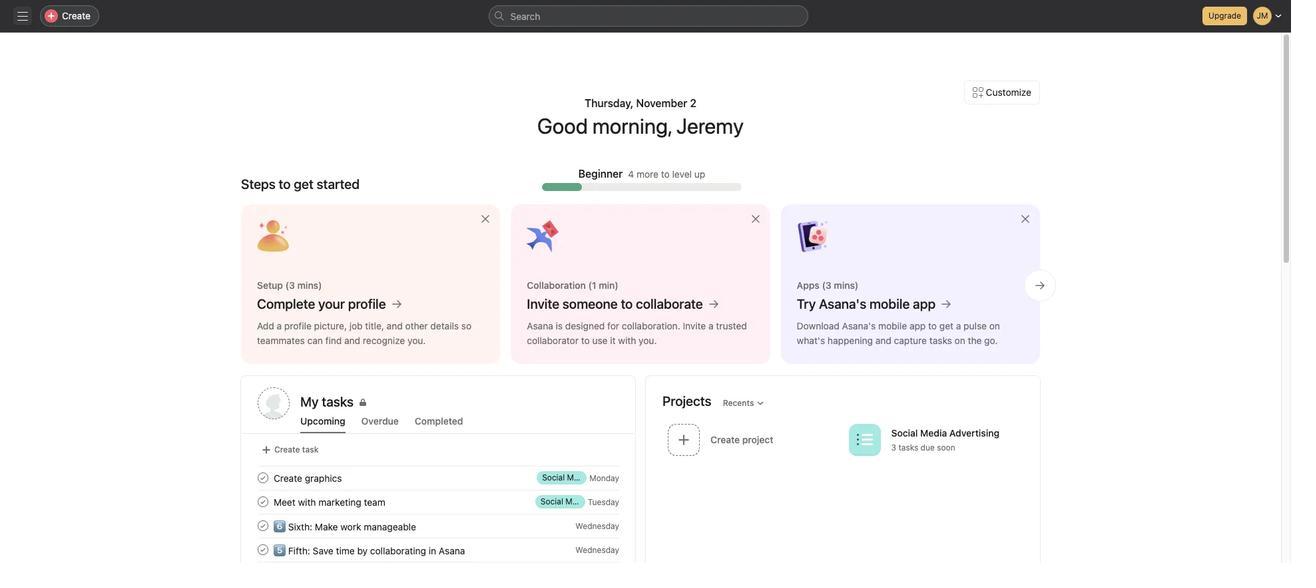 Task type: locate. For each thing, give the bounding box(es) containing it.
social media advertising up the tuesday button
[[542, 473, 635, 483]]

0 vertical spatial social
[[891, 428, 918, 439]]

create left task
[[274, 445, 300, 455]]

completed checkbox left 6️⃣
[[255, 518, 271, 534]]

1 (3 mins) from the left
[[285, 280, 322, 291]]

tasks down get
[[929, 335, 952, 346]]

add
[[257, 320, 274, 332]]

advertising for meet with marketing team
[[591, 497, 633, 507]]

advertising for create graphics
[[592, 473, 635, 483]]

1 vertical spatial social media advertising link
[[535, 495, 633, 509]]

1 vertical spatial mobile
[[878, 320, 907, 332]]

tasks inside download asana's mobile app to get a pulse on what's happening and capture tasks on the go.
[[929, 335, 952, 346]]

app up capture
[[910, 320, 926, 332]]

app inside download asana's mobile app to get a pulse on what's happening and capture tasks on the go.
[[910, 320, 926, 332]]

6️⃣ sixth: make work manageable
[[274, 521, 416, 532]]

social media advertising link up the tuesday button
[[537, 471, 635, 485]]

1 vertical spatial wednesday
[[576, 545, 619, 555]]

1 vertical spatial media
[[567, 473, 590, 483]]

projects
[[663, 393, 712, 409]]

create project
[[711, 434, 774, 445]]

profile for a
[[284, 320, 312, 332]]

graphics
[[305, 472, 342, 484]]

0 vertical spatial with
[[618, 335, 636, 346]]

mobile up download asana's mobile app to get a pulse on what's happening and capture tasks on the go.
[[870, 296, 910, 312]]

0 vertical spatial wednesday
[[576, 521, 619, 531]]

complete
[[257, 296, 315, 312]]

0 horizontal spatial tasks
[[899, 443, 918, 453]]

(3 mins)
[[285, 280, 322, 291], [822, 280, 859, 291]]

you. inside asana is designed for collaboration. invite a trusted collaborator to use it with you.
[[639, 335, 657, 346]]

0 horizontal spatial you.
[[408, 335, 426, 346]]

completed image
[[255, 494, 271, 510]]

1 vertical spatial advertising
[[592, 473, 635, 483]]

social media advertising 3 tasks due soon
[[891, 428, 1000, 453]]

1 vertical spatial with
[[298, 496, 316, 508]]

1 vertical spatial completed image
[[255, 518, 271, 534]]

0 vertical spatial tasks
[[929, 335, 952, 346]]

0 vertical spatial wednesday button
[[576, 521, 619, 531]]

create inside button
[[274, 445, 300, 455]]

1 vertical spatial invite
[[683, 320, 706, 332]]

0 vertical spatial social media advertising
[[542, 473, 635, 483]]

other
[[405, 320, 428, 332]]

create inside dropdown button
[[62, 10, 91, 21]]

mobile
[[870, 296, 910, 312], [878, 320, 907, 332]]

1 vertical spatial social media advertising
[[541, 497, 633, 507]]

create up meet
[[274, 472, 302, 484]]

to right steps on the left of page
[[279, 176, 291, 192]]

you. inside add a profile picture, job title, and other details so teammates can find and recognize you.
[[408, 335, 426, 346]]

2 dismiss image from the left
[[1020, 214, 1031, 224]]

1 horizontal spatial on
[[989, 320, 1000, 332]]

recognize
[[363, 335, 405, 346]]

asana's for download
[[842, 320, 876, 332]]

meet
[[274, 496, 295, 508]]

create right expand sidebar icon at the top of the page
[[62, 10, 91, 21]]

by
[[357, 545, 368, 556]]

tuesday
[[588, 497, 619, 507]]

2 (3 mins) from the left
[[822, 280, 859, 291]]

completed checkbox up completed checkbox
[[255, 470, 271, 486]]

profile up "teammates"
[[284, 320, 312, 332]]

profile
[[348, 296, 386, 312], [284, 320, 312, 332]]

a right get
[[956, 320, 961, 332]]

1 you. from the left
[[408, 335, 426, 346]]

0 vertical spatial mobile
[[870, 296, 910, 312]]

you.
[[408, 335, 426, 346], [639, 335, 657, 346]]

social media advertising link for create graphics
[[537, 471, 635, 485]]

advertising up the tuesday button
[[592, 473, 635, 483]]

wednesday button down tuesday
[[576, 521, 619, 531]]

2 vertical spatial completed checkbox
[[255, 542, 271, 558]]

0 vertical spatial profile
[[348, 296, 386, 312]]

app up download asana's mobile app to get a pulse on what's happening and capture tasks on the go.
[[913, 296, 936, 312]]

1 horizontal spatial profile
[[348, 296, 386, 312]]

2 completed image from the top
[[255, 518, 271, 534]]

(3 mins) up try asana's mobile app
[[822, 280, 859, 291]]

on up go.
[[989, 320, 1000, 332]]

3 a from the left
[[956, 320, 961, 332]]

monday button
[[589, 473, 619, 483]]

(3 mins) up complete
[[285, 280, 322, 291]]

thursday, november 2 good morning, jeremy
[[537, 97, 744, 139]]

happening
[[828, 335, 873, 346]]

0 vertical spatial completed image
[[255, 470, 271, 486]]

wednesday down tuesday
[[576, 521, 619, 531]]

beginner
[[579, 168, 623, 180]]

tasks
[[929, 335, 952, 346], [899, 443, 918, 453]]

a
[[277, 320, 282, 332], [709, 320, 714, 332], [956, 320, 961, 332]]

2 horizontal spatial a
[[956, 320, 961, 332]]

the
[[968, 335, 982, 346]]

a inside asana is designed for collaboration. invite a trusted collaborator to use it with you.
[[709, 320, 714, 332]]

social media advertising link for meet with marketing team
[[535, 495, 633, 509]]

media for meet with marketing team
[[566, 497, 588, 507]]

on left the
[[955, 335, 965, 346]]

1 horizontal spatial (3 mins)
[[822, 280, 859, 291]]

0 horizontal spatial (3 mins)
[[285, 280, 322, 291]]

team
[[364, 496, 385, 508]]

to left get
[[928, 320, 937, 332]]

setup (3 mins)
[[257, 280, 322, 291]]

completed image left 6️⃣
[[255, 518, 271, 534]]

beginner 4 more to level up
[[579, 168, 705, 180]]

0 horizontal spatial with
[[298, 496, 316, 508]]

use
[[592, 335, 608, 346]]

jeremy
[[676, 113, 744, 139]]

social media advertising
[[542, 473, 635, 483], [541, 497, 633, 507]]

0 vertical spatial asana's
[[819, 296, 867, 312]]

profile inside add a profile picture, job title, and other details so teammates can find and recognize you.
[[284, 320, 312, 332]]

dismiss image
[[750, 214, 761, 224], [1020, 214, 1031, 224]]

2 wednesday button from the top
[[576, 545, 619, 555]]

1 vertical spatial asana's
[[842, 320, 876, 332]]

1 vertical spatial wednesday button
[[576, 545, 619, 555]]

tasks right 3
[[899, 443, 918, 453]]

2 horizontal spatial and
[[876, 335, 892, 346]]

2 a from the left
[[709, 320, 714, 332]]

2 vertical spatial create
[[274, 472, 302, 484]]

2 completed checkbox from the top
[[255, 518, 271, 534]]

create graphics
[[274, 472, 342, 484]]

make
[[315, 521, 338, 532]]

it
[[610, 335, 616, 346]]

completed image
[[255, 470, 271, 486], [255, 518, 271, 534], [255, 542, 271, 558]]

2 vertical spatial advertising
[[591, 497, 633, 507]]

invite down collaborate
[[683, 320, 706, 332]]

monday
[[589, 473, 619, 483]]

and left capture
[[876, 335, 892, 346]]

tasks inside social media advertising 3 tasks due soon
[[899, 443, 918, 453]]

Completed checkbox
[[255, 470, 271, 486], [255, 518, 271, 534], [255, 542, 271, 558]]

profile for your
[[348, 296, 386, 312]]

0 vertical spatial invite
[[527, 296, 559, 312]]

soon
[[937, 443, 955, 453]]

job
[[349, 320, 363, 332]]

app
[[913, 296, 936, 312], [910, 320, 926, 332]]

1 horizontal spatial you.
[[639, 335, 657, 346]]

download
[[797, 320, 840, 332]]

2 wednesday from the top
[[576, 545, 619, 555]]

1 wednesday button from the top
[[576, 521, 619, 531]]

mobile inside download asana's mobile app to get a pulse on what's happening and capture tasks on the go.
[[878, 320, 907, 332]]

to
[[661, 168, 670, 179], [279, 176, 291, 192], [621, 296, 633, 312], [928, 320, 937, 332], [581, 335, 590, 346]]

3 completed checkbox from the top
[[255, 542, 271, 558]]

to left use
[[581, 335, 590, 346]]

wednesday for 6️⃣ sixth: make work manageable
[[576, 521, 619, 531]]

on
[[989, 320, 1000, 332], [955, 335, 965, 346]]

1 completed image from the top
[[255, 470, 271, 486]]

social left tuesday
[[541, 497, 563, 507]]

invite down collaboration
[[527, 296, 559, 312]]

profile up title,
[[348, 296, 386, 312]]

1 horizontal spatial and
[[387, 320, 403, 332]]

2 vertical spatial social
[[541, 497, 563, 507]]

social up 3
[[891, 428, 918, 439]]

social
[[891, 428, 918, 439], [542, 473, 565, 483], [541, 497, 563, 507]]

2 you. from the left
[[639, 335, 657, 346]]

designed
[[565, 320, 605, 332]]

2 vertical spatial media
[[566, 497, 588, 507]]

1 vertical spatial asana
[[439, 545, 465, 556]]

invite someone to collaborate
[[527, 296, 703, 312]]

0 vertical spatial media
[[920, 428, 947, 439]]

you. down other in the left bottom of the page
[[408, 335, 426, 346]]

0 vertical spatial create
[[62, 10, 91, 21]]

mobile up capture
[[878, 320, 907, 332]]

completed checkbox left 5️⃣
[[255, 542, 271, 558]]

(3 mins) for asana's
[[822, 280, 859, 291]]

a for invite
[[709, 320, 714, 332]]

0 horizontal spatial dismiss image
[[750, 214, 761, 224]]

picture,
[[314, 320, 347, 332]]

advertising up soon
[[950, 428, 1000, 439]]

time
[[336, 545, 355, 556]]

Search tasks, projects, and more text field
[[488, 5, 808, 27]]

asana's inside download asana's mobile app to get a pulse on what's happening and capture tasks on the go.
[[842, 320, 876, 332]]

completed image left 5️⃣
[[255, 542, 271, 558]]

a right add
[[277, 320, 282, 332]]

1 horizontal spatial tasks
[[929, 335, 952, 346]]

1 vertical spatial profile
[[284, 320, 312, 332]]

and up recognize
[[387, 320, 403, 332]]

advertising down monday
[[591, 497, 633, 507]]

in
[[429, 545, 436, 556]]

1 wednesday from the top
[[576, 521, 619, 531]]

1 completed checkbox from the top
[[255, 470, 271, 486]]

collaborate
[[636, 296, 703, 312]]

fifth:
[[288, 545, 310, 556]]

0 vertical spatial advertising
[[950, 428, 1000, 439]]

teammates
[[257, 335, 305, 346]]

asana right the in
[[439, 545, 465, 556]]

1 horizontal spatial with
[[618, 335, 636, 346]]

social media advertising link down monday
[[535, 495, 633, 509]]

and
[[387, 320, 403, 332], [344, 335, 360, 346], [876, 335, 892, 346]]

social for create graphics
[[542, 473, 565, 483]]

a inside download asana's mobile app to get a pulse on what's happening and capture tasks on the go.
[[956, 320, 961, 332]]

apps (3 mins)
[[797, 280, 859, 291]]

1 horizontal spatial dismiss image
[[1020, 214, 1031, 224]]

asana's down apps (3 mins)
[[819, 296, 867, 312]]

expand sidebar image
[[17, 11, 28, 21]]

a left trusted
[[709, 320, 714, 332]]

1 vertical spatial social
[[542, 473, 565, 483]]

asana left "is"
[[527, 320, 553, 332]]

to left level
[[661, 168, 670, 179]]

1 horizontal spatial a
[[709, 320, 714, 332]]

0 vertical spatial app
[[913, 296, 936, 312]]

create
[[62, 10, 91, 21], [274, 445, 300, 455], [274, 472, 302, 484]]

2 vertical spatial completed image
[[255, 542, 271, 558]]

you. down collaboration.
[[639, 335, 657, 346]]

1 vertical spatial completed checkbox
[[255, 518, 271, 534]]

1 dismiss image from the left
[[750, 214, 761, 224]]

task
[[302, 445, 319, 455]]

and inside download asana's mobile app to get a pulse on what's happening and capture tasks on the go.
[[876, 335, 892, 346]]

create for create
[[62, 10, 91, 21]]

(1 min)
[[588, 280, 619, 291]]

sixth:
[[288, 521, 312, 532]]

completed image up completed checkbox
[[255, 470, 271, 486]]

wednesday down the tuesday button
[[576, 545, 619, 555]]

0 horizontal spatial profile
[[284, 320, 312, 332]]

capture
[[894, 335, 927, 346]]

0 vertical spatial social media advertising link
[[537, 471, 635, 485]]

social media advertising down monday
[[541, 497, 633, 507]]

media inside social media advertising 3 tasks due soon
[[920, 428, 947, 439]]

0 vertical spatial asana
[[527, 320, 553, 332]]

1 horizontal spatial invite
[[683, 320, 706, 332]]

social left monday button
[[542, 473, 565, 483]]

1 vertical spatial create
[[274, 445, 300, 455]]

good
[[537, 113, 588, 139]]

wednesday button down the tuesday button
[[576, 545, 619, 555]]

add profile photo image
[[258, 388, 290, 420]]

dismiss image for try asana's mobile app
[[1020, 214, 1031, 224]]

0 vertical spatial completed checkbox
[[255, 470, 271, 486]]

with right meet
[[298, 496, 316, 508]]

1 a from the left
[[277, 320, 282, 332]]

with right 'it'
[[618, 335, 636, 346]]

completed image for 5️⃣
[[255, 542, 271, 558]]

advertising inside social media advertising 3 tasks due soon
[[950, 428, 1000, 439]]

1 vertical spatial app
[[910, 320, 926, 332]]

and down job
[[344, 335, 360, 346]]

wednesday
[[576, 521, 619, 531], [576, 545, 619, 555]]

5️⃣ fifth: save time by collaborating in asana
[[274, 545, 465, 556]]

0 horizontal spatial on
[[955, 335, 965, 346]]

1 vertical spatial tasks
[[899, 443, 918, 453]]

1 horizontal spatial asana
[[527, 320, 553, 332]]

0 horizontal spatial a
[[277, 320, 282, 332]]

asana's up happening
[[842, 320, 876, 332]]

3 completed image from the top
[[255, 542, 271, 558]]



Task type: describe. For each thing, give the bounding box(es) containing it.
overdue button
[[361, 416, 399, 434]]

collaborator
[[527, 335, 579, 346]]

overdue
[[361, 416, 399, 427]]

completed image for create
[[255, 470, 271, 486]]

wednesday button for 5️⃣ fifth: save time by collaborating in asana
[[576, 545, 619, 555]]

dismiss image
[[480, 214, 491, 224]]

save
[[313, 545, 333, 556]]

completed image for 6️⃣
[[255, 518, 271, 534]]

0 vertical spatial on
[[989, 320, 1000, 332]]

0 horizontal spatial invite
[[527, 296, 559, 312]]

download asana's mobile app to get a pulse on what's happening and capture tasks on the go.
[[797, 320, 1000, 346]]

marketing
[[319, 496, 361, 508]]

social media advertising for create graphics
[[542, 473, 635, 483]]

to inside asana is designed for collaboration. invite a trusted collaborator to use it with you.
[[581, 335, 590, 346]]

to inside download asana's mobile app to get a pulse on what's happening and capture tasks on the go.
[[928, 320, 937, 332]]

Completed checkbox
[[255, 494, 271, 510]]

try
[[797, 296, 816, 312]]

collaboration
[[527, 280, 586, 291]]

what's
[[797, 335, 825, 346]]

my tasks link
[[300, 393, 619, 412]]

title,
[[365, 320, 384, 332]]

completed checkbox for 5️⃣
[[255, 542, 271, 558]]

3
[[891, 443, 896, 453]]

upgrade button
[[1203, 7, 1247, 25]]

manageable
[[364, 521, 416, 532]]

can
[[307, 335, 323, 346]]

invite inside asana is designed for collaboration. invite a trusted collaborator to use it with you.
[[683, 320, 706, 332]]

social for meet with marketing team
[[541, 497, 563, 507]]

get
[[940, 320, 954, 332]]

dismiss image for invite someone to collaborate
[[750, 214, 761, 224]]

mobile for try
[[870, 296, 910, 312]]

go.
[[984, 335, 998, 346]]

6️⃣
[[274, 521, 286, 532]]

create task button
[[258, 441, 322, 459]]

(3 mins) for your
[[285, 280, 322, 291]]

upgrade
[[1209, 11, 1241, 21]]

complete your profile
[[257, 296, 386, 312]]

4
[[628, 168, 634, 179]]

create for create task
[[274, 445, 300, 455]]

for
[[607, 320, 619, 332]]

0 horizontal spatial and
[[344, 335, 360, 346]]

app for try asana's mobile app
[[913, 296, 936, 312]]

social inside social media advertising 3 tasks due soon
[[891, 428, 918, 439]]

create task
[[274, 445, 319, 455]]

upcoming button
[[300, 416, 345, 434]]

create button
[[40, 5, 99, 27]]

steps to get started
[[241, 176, 360, 192]]

try asana's mobile app
[[797, 296, 936, 312]]

get started
[[294, 176, 360, 192]]

completed button
[[415, 416, 463, 434]]

to up asana is designed for collaboration. invite a trusted collaborator to use it with you. on the bottom of page
[[621, 296, 633, 312]]

completed
[[415, 416, 463, 427]]

mobile for download
[[878, 320, 907, 332]]

asana inside asana is designed for collaboration. invite a trusted collaborator to use it with you.
[[527, 320, 553, 332]]

a for try
[[956, 320, 961, 332]]

create for create graphics
[[274, 472, 302, 484]]

someone
[[563, 296, 618, 312]]

is
[[556, 320, 563, 332]]

a inside add a profile picture, job title, and other details so teammates can find and recognize you.
[[277, 320, 282, 332]]

completed checkbox for create
[[255, 470, 271, 486]]

collaborating
[[370, 545, 426, 556]]

your
[[318, 296, 345, 312]]

wednesday button for 6️⃣ sixth: make work manageable
[[576, 521, 619, 531]]

pulse
[[964, 320, 987, 332]]

setup
[[257, 280, 283, 291]]

collaboration.
[[622, 320, 680, 332]]

up
[[694, 168, 705, 179]]

to inside beginner 4 more to level up
[[661, 168, 670, 179]]

apps
[[797, 280, 820, 291]]

morning,
[[593, 113, 672, 139]]

so
[[461, 320, 472, 332]]

more
[[637, 168, 659, 179]]

list image
[[857, 432, 873, 448]]

november
[[636, 97, 687, 109]]

scroll card carousel right image
[[1035, 280, 1046, 291]]

trusted
[[716, 320, 747, 332]]

asana's for try
[[819, 296, 867, 312]]

work
[[340, 521, 361, 532]]

customize
[[986, 87, 1032, 98]]

find
[[325, 335, 342, 346]]

recents
[[723, 398, 754, 408]]

asana is designed for collaboration. invite a trusted collaborator to use it with you.
[[527, 320, 747, 346]]

completed checkbox for 6️⃣
[[255, 518, 271, 534]]

app for download asana's mobile app to get a pulse on what's happening and capture tasks on the go.
[[910, 320, 926, 332]]

create project link
[[663, 420, 843, 462]]

my tasks
[[300, 394, 354, 410]]

thursday,
[[585, 97, 634, 109]]

upcoming
[[300, 416, 345, 427]]

with inside asana is designed for collaboration. invite a trusted collaborator to use it with you.
[[618, 335, 636, 346]]

steps
[[241, 176, 276, 192]]

2
[[690, 97, 696, 109]]

0 horizontal spatial asana
[[439, 545, 465, 556]]

due
[[921, 443, 935, 453]]

recents button
[[717, 394, 771, 413]]

level
[[672, 168, 692, 179]]

wednesday for 5️⃣ fifth: save time by collaborating in asana
[[576, 545, 619, 555]]

tuesday button
[[588, 497, 619, 507]]

customize button
[[964, 81, 1040, 105]]

5️⃣
[[274, 545, 286, 556]]

media for create graphics
[[567, 473, 590, 483]]

social media advertising for meet with marketing team
[[541, 497, 633, 507]]

1 vertical spatial on
[[955, 335, 965, 346]]

collaboration (1 min)
[[527, 280, 619, 291]]

add a profile picture, job title, and other details so teammates can find and recognize you.
[[257, 320, 472, 346]]

details
[[430, 320, 459, 332]]



Task type: vqa. For each thing, say whether or not it's contained in the screenshot.
'you.'
yes



